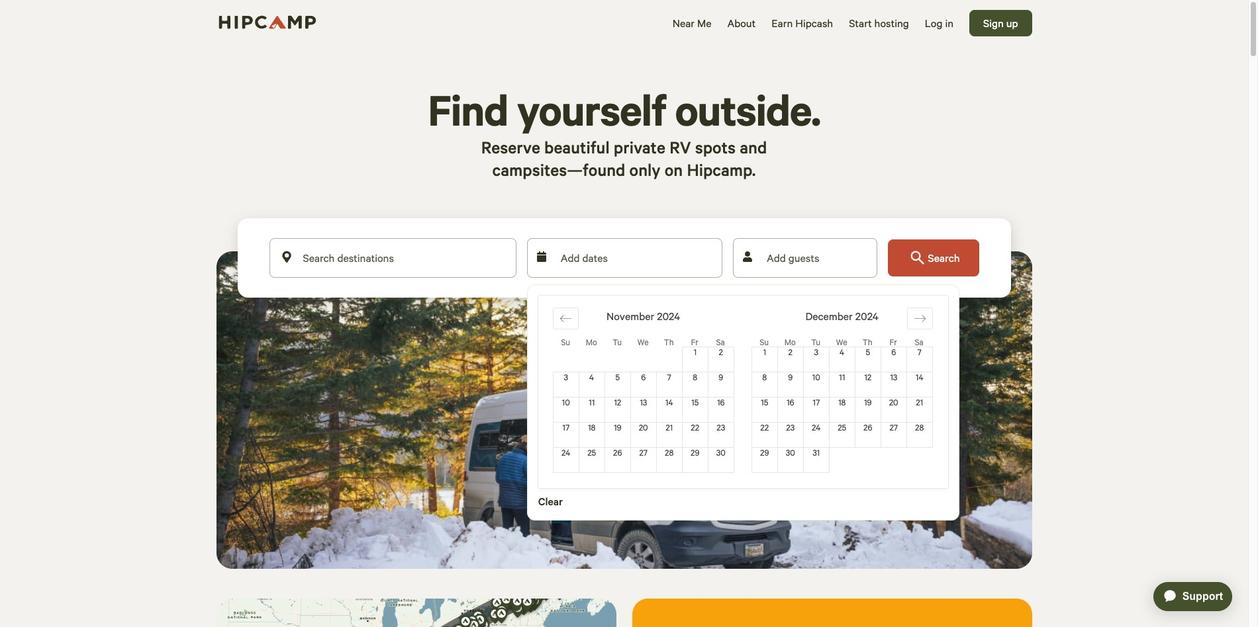 Task type: describe. For each thing, give the bounding box(es) containing it.
15 for 2nd 15 button from right
[[691, 397, 699, 408]]

1 9 button from the left
[[708, 372, 734, 398]]

14 for right "14" button
[[916, 372, 924, 383]]

in
[[945, 16, 954, 30]]

1 fr from the left
[[691, 337, 699, 348]]

1 vertical spatial 13
[[640, 397, 647, 408]]

2 su from the left
[[760, 337, 769, 348]]

1 15 button from the left
[[682, 397, 708, 423]]

1 horizontal spatial 7 button
[[907, 347, 933, 373]]

hipcamp.
[[687, 159, 756, 181]]

sign
[[983, 16, 1004, 30]]

start hosting
[[849, 16, 909, 30]]

0 horizontal spatial 4 button
[[579, 372, 605, 398]]

0 horizontal spatial 27 button
[[631, 448, 656, 473]]

a man opens the sliding door of his camper van in the snow image
[[216, 252, 1032, 570]]

private
[[614, 136, 666, 158]]

1 horizontal spatial 3
[[814, 347, 819, 358]]

2 th from the left
[[863, 337, 873, 348]]

1 9 from the left
[[719, 372, 723, 383]]

log in button
[[917, 0, 962, 46]]

10 for the leftmost '10' button
[[562, 397, 570, 408]]

1 horizontal spatial 24 button
[[803, 423, 829, 448]]

december
[[806, 309, 853, 323]]

earn
[[772, 16, 793, 30]]

0 horizontal spatial 10 button
[[553, 397, 579, 423]]

1 horizontal spatial 17 button
[[803, 397, 829, 423]]

find
[[428, 81, 508, 138]]

0 vertical spatial 12
[[864, 372, 872, 383]]

clear button
[[538, 494, 563, 510]]

find yourself outside. reserve beautiful private rv spots and campsites—found only on hipcamp.
[[428, 81, 820, 181]]

hipcash
[[796, 16, 833, 30]]

destinations
[[337, 251, 394, 265]]

1 horizontal spatial 24
[[812, 423, 821, 433]]

2 tu from the left
[[811, 337, 821, 348]]

move forward to switch to the next month. image
[[914, 313, 926, 325]]

1 vertical spatial 11
[[589, 397, 595, 408]]

2 30 button from the left
[[778, 448, 803, 473]]

0 vertical spatial 17
[[813, 397, 820, 408]]

1 horizontal spatial 21 button
[[907, 397, 933, 423]]

earn hipcash link
[[764, 0, 841, 46]]

0 horizontal spatial 12
[[614, 397, 621, 408]]

18 for leftmost 18 button
[[588, 423, 596, 433]]

1 22 button from the left
[[682, 423, 708, 448]]

add guests
[[767, 251, 820, 265]]

1 horizontal spatial 3 button
[[803, 347, 829, 373]]

2 9 button from the left
[[778, 372, 803, 398]]

15 for first 15 button from the right
[[761, 397, 768, 408]]

1 horizontal spatial 11 button
[[829, 372, 855, 398]]

2 1 from the left
[[763, 347, 766, 358]]

1 horizontal spatial 25 button
[[829, 423, 855, 448]]

27 for the left 27 button
[[639, 448, 648, 458]]

21 for leftmost the 21 button
[[666, 423, 673, 433]]

add for add guests
[[767, 251, 786, 265]]

1 30 from the left
[[716, 448, 726, 458]]

0 vertical spatial 11
[[839, 372, 845, 383]]

0 horizontal spatial 12 button
[[605, 397, 631, 423]]

log in
[[925, 16, 954, 30]]

1 vertical spatial 28
[[665, 448, 674, 458]]

1 vertical spatial 19
[[614, 423, 622, 433]]

1 horizontal spatial 10 button
[[803, 372, 829, 398]]

2 15 button from the left
[[752, 397, 778, 423]]

campsites—found
[[492, 159, 625, 181]]

1 horizontal spatial 6 button
[[881, 347, 907, 373]]

add dates
[[561, 251, 608, 265]]

outside.
[[675, 81, 820, 138]]

add for add dates
[[561, 251, 580, 265]]

1 horizontal spatial 13 button
[[881, 372, 907, 398]]

search for search destinations
[[303, 251, 335, 265]]

log
[[925, 16, 943, 30]]

1 horizontal spatial 27 button
[[881, 423, 907, 448]]

clear
[[538, 495, 563, 509]]

november 2024
[[607, 309, 680, 323]]

20 for the leftmost 20 button
[[639, 423, 648, 433]]

23 for second the 23 button
[[786, 423, 795, 433]]

0 horizontal spatial 6 button
[[631, 372, 656, 398]]

29 for second 29 button from right
[[691, 448, 700, 458]]

about
[[727, 16, 756, 30]]

search for search
[[928, 251, 960, 265]]

2 29 button from the left
[[752, 448, 778, 473]]

0 vertical spatial 19
[[864, 397, 872, 408]]

1 horizontal spatial 20 button
[[881, 397, 907, 423]]

2 8 button from the left
[[752, 372, 778, 398]]

0 horizontal spatial 3 button
[[553, 372, 579, 398]]

0 horizontal spatial 18 button
[[579, 423, 605, 448]]

sign up
[[983, 16, 1018, 30]]

1 30 button from the left
[[708, 448, 734, 473]]

calendar application
[[538, 296, 1258, 489]]

2 2 button from the left
[[778, 347, 803, 373]]

1 1 button from the left
[[682, 347, 708, 373]]

search button
[[888, 240, 979, 277]]

me
[[697, 16, 712, 30]]

1 horizontal spatial 26 button
[[855, 423, 881, 448]]

start hosting link
[[841, 0, 917, 46]]

0 horizontal spatial 20 button
[[631, 423, 656, 448]]

31 button
[[803, 448, 829, 473]]

2024 for december 2024
[[855, 309, 879, 323]]

0 vertical spatial 5
[[866, 347, 870, 358]]

0 horizontal spatial 13 button
[[631, 397, 656, 423]]

2 23 button from the left
[[778, 423, 803, 448]]

earn hipcash
[[772, 16, 833, 30]]

hosting
[[875, 16, 909, 30]]

2 we from the left
[[836, 337, 847, 348]]

sign up button
[[970, 10, 1032, 36]]

0 vertical spatial 13
[[890, 372, 898, 383]]

22 for 2nd 22 button from right
[[691, 423, 699, 433]]

1 1 from the left
[[694, 347, 697, 358]]

18 for the rightmost 18 button
[[838, 397, 846, 408]]

20 for the right 20 button
[[889, 397, 898, 408]]

6 for the leftmost 6 button
[[641, 372, 646, 383]]

0 horizontal spatial 21 button
[[656, 423, 682, 448]]

near me
[[673, 16, 712, 30]]

yourself
[[517, 81, 666, 138]]

only
[[630, 159, 661, 181]]

beautiful
[[544, 136, 610, 158]]

1 horizontal spatial 18 button
[[829, 397, 855, 423]]

0 horizontal spatial 7
[[667, 372, 671, 383]]

1 horizontal spatial 14 button
[[907, 372, 933, 398]]

0 horizontal spatial 11 button
[[579, 397, 605, 423]]

2 9 from the left
[[788, 372, 793, 383]]

1 vertical spatial 17
[[562, 423, 570, 433]]



Task type: locate. For each thing, give the bounding box(es) containing it.
1 16 button from the left
[[708, 397, 734, 423]]

6 for right 6 button
[[892, 347, 896, 358]]

None field
[[303, 257, 510, 273]]

30 button
[[708, 448, 734, 473], [778, 448, 803, 473]]

0 horizontal spatial 19 button
[[605, 423, 631, 448]]

19 button
[[855, 397, 881, 423], [605, 423, 631, 448]]

1 29 from the left
[[691, 448, 700, 458]]

tu down the december
[[811, 337, 821, 348]]

29
[[691, 448, 700, 458], [760, 448, 769, 458]]

1 mo from the left
[[586, 337, 597, 348]]

24
[[812, 423, 821, 433], [562, 448, 570, 458]]

1 we from the left
[[638, 337, 649, 348]]

1 horizontal spatial 7
[[918, 347, 922, 358]]

1 vertical spatial 3
[[564, 372, 568, 383]]

add dates button
[[527, 238, 723, 278]]

0 horizontal spatial 1
[[694, 347, 697, 358]]

1 horizontal spatial 23 button
[[778, 423, 803, 448]]

0 horizontal spatial sa
[[716, 337, 725, 348]]

add left guests
[[767, 251, 786, 265]]

23 button
[[708, 423, 734, 448], [778, 423, 803, 448]]

3 down the december
[[814, 347, 819, 358]]

0 vertical spatial 18
[[838, 397, 846, 408]]

0 vertical spatial 3
[[814, 347, 819, 358]]

1 vertical spatial 12
[[614, 397, 621, 408]]

25 for the rightmost 25 button
[[838, 423, 847, 433]]

1 horizontal spatial 16
[[787, 397, 794, 408]]

10 button
[[803, 372, 829, 398], [553, 397, 579, 423]]

1 sa from the left
[[716, 337, 725, 348]]

28 button
[[907, 423, 933, 448], [656, 448, 682, 473]]

1 horizontal spatial 8 button
[[752, 372, 778, 398]]

2 16 from the left
[[787, 397, 794, 408]]

0 horizontal spatial 19
[[614, 423, 622, 433]]

th
[[664, 337, 674, 348], [863, 337, 873, 348]]

spots
[[695, 136, 736, 158]]

1 tu from the left
[[613, 337, 622, 348]]

26 for 26 button to the right
[[864, 423, 872, 433]]

7 button
[[907, 347, 933, 373], [656, 372, 682, 398]]

0 horizontal spatial 14 button
[[656, 397, 682, 423]]

november
[[607, 309, 654, 323]]

0 horizontal spatial 17 button
[[553, 423, 579, 448]]

0 horizontal spatial 24
[[562, 448, 570, 458]]

30
[[716, 448, 726, 458], [786, 448, 795, 458]]

14 button
[[907, 372, 933, 398], [656, 397, 682, 423]]

0 horizontal spatial 6
[[641, 372, 646, 383]]

and
[[740, 136, 767, 158]]

27 button
[[881, 423, 907, 448], [631, 448, 656, 473]]

none field inside search destinations button
[[303, 257, 510, 273]]

23
[[717, 423, 725, 433], [786, 423, 795, 433]]

1 horizontal spatial 26
[[864, 423, 872, 433]]

1 horizontal spatial 12 button
[[855, 372, 881, 398]]

search destinations
[[303, 251, 394, 265]]

1 16 from the left
[[717, 397, 725, 408]]

1 vertical spatial 27
[[639, 448, 648, 458]]

0 horizontal spatial 3
[[564, 372, 568, 383]]

25 button
[[829, 423, 855, 448], [579, 448, 605, 473]]

6 button
[[881, 347, 907, 373], [631, 372, 656, 398]]

3
[[814, 347, 819, 358], [564, 372, 568, 383]]

2 22 from the left
[[760, 423, 769, 433]]

near me button
[[665, 0, 720, 46]]

1 horizontal spatial 15
[[761, 397, 768, 408]]

0 horizontal spatial 14
[[665, 397, 673, 408]]

start
[[849, 16, 872, 30]]

near
[[673, 16, 695, 30]]

1 23 from the left
[[717, 423, 725, 433]]

2 30 from the left
[[786, 448, 795, 458]]

0 horizontal spatial 28 button
[[656, 448, 682, 473]]

1 horizontal spatial 10
[[812, 372, 820, 383]]

2 8 from the left
[[762, 372, 767, 383]]

21 for rightmost the 21 button
[[916, 397, 923, 408]]

reserve
[[481, 136, 540, 158]]

1 15 from the left
[[691, 397, 699, 408]]

su
[[561, 337, 570, 348], [760, 337, 769, 348]]

th down december 2024
[[863, 337, 873, 348]]

0 vertical spatial 28
[[915, 423, 924, 433]]

on
[[665, 159, 683, 181]]

2 16 button from the left
[[778, 397, 803, 423]]

8 for first 8 button from the right
[[762, 372, 767, 383]]

about button
[[720, 0, 764, 46]]

1 horizontal spatial 28 button
[[907, 423, 933, 448]]

4
[[840, 347, 845, 358], [590, 372, 594, 383]]

2024 for november 2024
[[657, 309, 680, 323]]

0 horizontal spatial 25
[[588, 448, 596, 458]]

1 23 button from the left
[[708, 423, 734, 448]]

1 su from the left
[[561, 337, 570, 348]]

1 horizontal spatial 21
[[916, 397, 923, 408]]

0 horizontal spatial 9 button
[[708, 372, 734, 398]]

tu down november
[[613, 337, 622, 348]]

1 horizontal spatial 19 button
[[855, 397, 881, 423]]

5 down november
[[616, 372, 620, 383]]

15 button
[[682, 397, 708, 423], [752, 397, 778, 423]]

22 for 1st 22 button from the right
[[760, 423, 769, 433]]

fr
[[691, 337, 699, 348], [890, 337, 897, 348]]

2 23 from the left
[[786, 423, 795, 433]]

2 search from the left
[[928, 251, 960, 265]]

0 horizontal spatial 25 button
[[579, 448, 605, 473]]

1 2024 from the left
[[657, 309, 680, 323]]

1 8 button from the left
[[682, 372, 708, 398]]

1 vertical spatial 26
[[613, 448, 622, 458]]

24 up 31
[[812, 423, 821, 433]]

3 down move backward to switch to the previous month. icon
[[564, 372, 568, 383]]

2 1 button from the left
[[752, 347, 778, 373]]

1 horizontal spatial sa
[[915, 337, 924, 348]]

2024 right the december
[[855, 309, 879, 323]]

1 horizontal spatial 17
[[813, 397, 820, 408]]

21 button
[[907, 397, 933, 423], [656, 423, 682, 448]]

1 horizontal spatial 29 button
[[752, 448, 778, 473]]

add left dates
[[561, 251, 580, 265]]

27
[[890, 423, 898, 433], [639, 448, 648, 458]]

3 button down move backward to switch to the previous month. icon
[[553, 372, 579, 398]]

1 horizontal spatial 23
[[786, 423, 795, 433]]

2 29 from the left
[[760, 448, 769, 458]]

1 2 button from the left
[[708, 347, 734, 373]]

1 8 from the left
[[693, 372, 697, 383]]

up
[[1006, 16, 1018, 30]]

0 vertical spatial 25
[[838, 423, 847, 433]]

sa
[[716, 337, 725, 348], [915, 337, 924, 348]]

dates
[[582, 251, 608, 265]]

1 horizontal spatial 9
[[788, 372, 793, 383]]

12 button
[[855, 372, 881, 398], [605, 397, 631, 423]]

0 horizontal spatial 2
[[719, 347, 723, 358]]

0 horizontal spatial 9
[[719, 372, 723, 383]]

0 horizontal spatial 26 button
[[605, 448, 631, 473]]

2 fr from the left
[[890, 337, 897, 348]]

29 button
[[682, 448, 708, 473], [752, 448, 778, 473]]

16 button
[[708, 397, 734, 423], [778, 397, 803, 423]]

0 horizontal spatial 5
[[616, 372, 620, 383]]

we down the november 2024
[[638, 337, 649, 348]]

0 horizontal spatial su
[[561, 337, 570, 348]]

5
[[866, 347, 870, 358], [616, 372, 620, 383]]

11 button
[[829, 372, 855, 398], [579, 397, 605, 423]]

we down december 2024
[[836, 337, 847, 348]]

20
[[889, 397, 898, 408], [639, 423, 648, 433]]

5 button
[[855, 347, 881, 373], [605, 372, 631, 398]]

25 for left 25 button
[[588, 448, 596, 458]]

1 button
[[682, 347, 708, 373], [752, 347, 778, 373]]

1 th from the left
[[664, 337, 674, 348]]

16 for 1st 16 button from the left
[[717, 397, 725, 408]]

1 horizontal spatial 5
[[866, 347, 870, 358]]

23 for 1st the 23 button from the left
[[717, 423, 725, 433]]

1 add from the left
[[561, 251, 580, 265]]

0 horizontal spatial 20
[[639, 423, 648, 433]]

1 vertical spatial 6
[[641, 372, 646, 383]]

0 horizontal spatial 7 button
[[656, 372, 682, 398]]

22 button
[[682, 423, 708, 448], [752, 423, 778, 448]]

16 for second 16 button from left
[[787, 397, 794, 408]]

18
[[838, 397, 846, 408], [588, 423, 596, 433]]

12
[[864, 372, 872, 383], [614, 397, 621, 408]]

29 for 1st 29 button from right
[[760, 448, 769, 458]]

1 search from the left
[[303, 251, 335, 265]]

5 down december 2024
[[866, 347, 870, 358]]

1 horizontal spatial 14
[[916, 372, 924, 383]]

2 2 from the left
[[788, 347, 793, 358]]

mo
[[586, 337, 597, 348], [785, 337, 796, 348]]

17 button
[[803, 397, 829, 423], [553, 423, 579, 448]]

search
[[303, 251, 335, 265], [928, 251, 960, 265]]

0 horizontal spatial 2024
[[657, 309, 680, 323]]

1 horizontal spatial 27
[[890, 423, 898, 433]]

24 up clear
[[562, 448, 570, 458]]

27 for right 27 button
[[890, 423, 898, 433]]

4 for the 4 button to the left
[[590, 372, 594, 383]]

31
[[813, 448, 820, 458]]

2 add from the left
[[767, 251, 786, 265]]

1 horizontal spatial we
[[836, 337, 847, 348]]

13 button
[[881, 372, 907, 398], [631, 397, 656, 423]]

25
[[838, 423, 847, 433], [588, 448, 596, 458]]

1 22 from the left
[[691, 423, 699, 433]]

0 horizontal spatial 5 button
[[605, 372, 631, 398]]

10
[[812, 372, 820, 383], [562, 397, 570, 408]]

0 vertical spatial 7
[[918, 347, 922, 358]]

add guests button
[[733, 238, 877, 278]]

11
[[839, 372, 845, 383], [589, 397, 595, 408]]

3 button down the december
[[803, 347, 829, 373]]

1 vertical spatial 20
[[639, 423, 648, 433]]

application
[[1131, 567, 1248, 628]]

13
[[890, 372, 898, 383], [640, 397, 647, 408]]

th down the november 2024
[[664, 337, 674, 348]]

1 horizontal spatial tu
[[811, 337, 821, 348]]

1 2 from the left
[[719, 347, 723, 358]]

0 vertical spatial 21
[[916, 397, 923, 408]]

4 for the rightmost the 4 button
[[840, 347, 845, 358]]

4 button
[[829, 347, 855, 373], [579, 372, 605, 398]]

0 horizontal spatial 16
[[717, 397, 725, 408]]

2 sa from the left
[[915, 337, 924, 348]]

2 2024 from the left
[[855, 309, 879, 323]]

1 horizontal spatial 5 button
[[855, 347, 881, 373]]

search destinations button
[[269, 238, 516, 278]]

3 button
[[803, 347, 829, 373], [553, 372, 579, 398]]

december 2024
[[806, 309, 879, 323]]

8 button
[[682, 372, 708, 398], [752, 372, 778, 398]]

tu
[[613, 337, 622, 348], [811, 337, 821, 348]]

0 vertical spatial 14
[[916, 372, 924, 383]]

1 horizontal spatial 15 button
[[752, 397, 778, 423]]

2 22 button from the left
[[752, 423, 778, 448]]

1 horizontal spatial th
[[863, 337, 873, 348]]

1 horizontal spatial 22
[[760, 423, 769, 433]]

6
[[892, 347, 896, 358], [641, 372, 646, 383]]

1 horizontal spatial 28
[[915, 423, 924, 433]]

21
[[916, 397, 923, 408], [666, 423, 673, 433]]

15
[[691, 397, 699, 408], [761, 397, 768, 408]]

1 horizontal spatial 1
[[763, 347, 766, 358]]

9
[[719, 372, 723, 383], [788, 372, 793, 383]]

0 horizontal spatial th
[[664, 337, 674, 348]]

1 horizontal spatial 20
[[889, 397, 898, 408]]

0 horizontal spatial 8
[[693, 372, 697, 383]]

2024 right november
[[657, 309, 680, 323]]

0 horizontal spatial 22
[[691, 423, 699, 433]]

0 horizontal spatial 24 button
[[553, 448, 579, 473]]

24 button
[[803, 423, 829, 448], [553, 448, 579, 473]]

rv
[[670, 136, 691, 158]]

move backward to switch to the previous month. image
[[559, 313, 572, 325]]

10 for the rightmost '10' button
[[812, 372, 820, 383]]

14 for "14" button to the left
[[665, 397, 673, 408]]

2
[[719, 347, 723, 358], [788, 347, 793, 358]]

1 vertical spatial 5
[[616, 372, 620, 383]]

0 vertical spatial 20
[[889, 397, 898, 408]]

1 horizontal spatial 4 button
[[829, 347, 855, 373]]

0 vertical spatial 27
[[890, 423, 898, 433]]

2 mo from the left
[[785, 337, 796, 348]]

1 vertical spatial 7
[[667, 372, 671, 383]]

0 horizontal spatial 27
[[639, 448, 648, 458]]

2 15 from the left
[[761, 397, 768, 408]]

26 for the leftmost 26 button
[[613, 448, 622, 458]]

0 horizontal spatial fr
[[691, 337, 699, 348]]

0 horizontal spatial 17
[[562, 423, 570, 433]]

0 horizontal spatial 29 button
[[682, 448, 708, 473]]

16
[[717, 397, 725, 408], [787, 397, 794, 408]]

1 29 button from the left
[[682, 448, 708, 473]]

0 horizontal spatial we
[[638, 337, 649, 348]]

guests
[[789, 251, 820, 265]]

19
[[864, 397, 872, 408], [614, 423, 622, 433]]

8
[[693, 372, 697, 383], [762, 372, 767, 383]]

we
[[638, 337, 649, 348], [836, 337, 847, 348]]

0 horizontal spatial 15 button
[[682, 397, 708, 423]]

1
[[694, 347, 697, 358], [763, 347, 766, 358]]

8 for 2nd 8 button from the right
[[693, 372, 697, 383]]

1 vertical spatial 4
[[590, 372, 594, 383]]



Task type: vqa. For each thing, say whether or not it's contained in the screenshot.
first 30 button
yes



